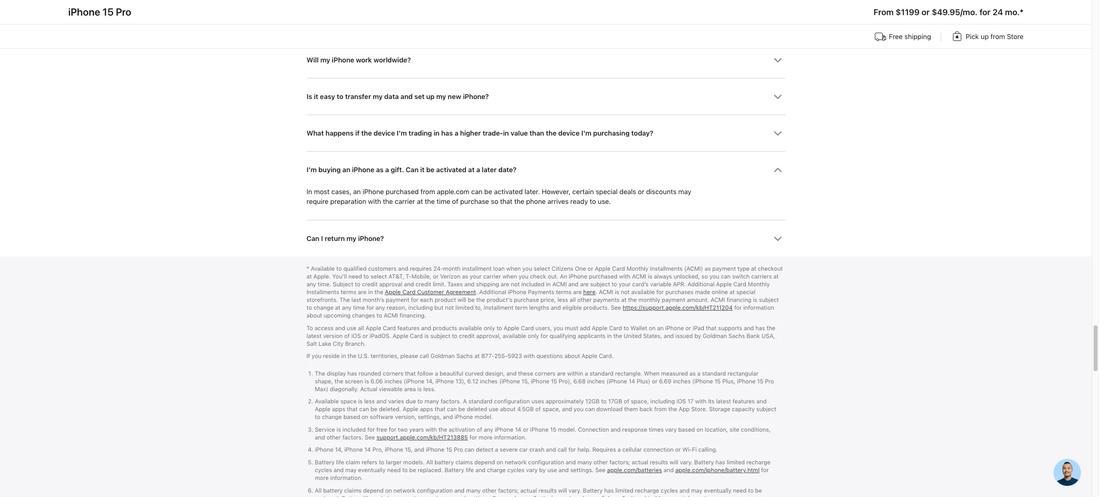 Task type: locate. For each thing, give the bounding box(es) containing it.
1 vertical spatial replaced.
[[315, 496, 340, 498]]

iphone 15 pro
[[68, 6, 131, 18]]

information. up severe
[[494, 435, 526, 441]]

depend inside battery life claim refers to larger models. all battery claims depend on network configuration and many other factors; actual results will vary. battery has limited recharge cycles and may eventually need to be replaced. battery life and charge cycles vary by use and settings. see
[[474, 460, 495, 466]]

1 vertical spatial latest
[[716, 399, 731, 405]]

0 vertical spatial monthly
[[627, 266, 648, 273]]

at up financing
[[730, 289, 735, 296]]

0 horizontal spatial .
[[476, 289, 478, 296]]

any up detect at the bottom left of the page
[[484, 427, 493, 434]]

these
[[518, 371, 533, 377]]

be inside the . acmi is not available for purchases made online at special storefronts. the last month's payment for each product will be the product's purchase price, less all other payments at the monthly payment amount. acmi financing is subject to change at any time for any reason, including but not limited to, installment term lengths and eligible products. see
[[468, 297, 475, 304]]

from
[[990, 33, 1005, 41], [420, 188, 435, 196], [654, 406, 667, 413]]

1 horizontal spatial i'm
[[581, 129, 591, 137]]

time.
[[318, 281, 331, 288]]

only up approval,
[[484, 325, 495, 332]]

software
[[370, 414, 393, 421]]

for inside iphone 15 pro main content
[[979, 7, 990, 17]]

1 vertical spatial features
[[733, 399, 755, 405]]

the
[[340, 297, 350, 304], [315, 371, 325, 377]]

rectangle.
[[615, 371, 642, 377]]

to right changes
[[377, 313, 382, 320]]

more inside the for more information.
[[315, 475, 329, 482]]

0 horizontal spatial more
[[315, 475, 329, 482]]

vary down models.
[[423, 496, 435, 498]]

0 horizontal spatial sachs
[[456, 353, 473, 360]]

1 vertical spatial can
[[307, 235, 319, 243]]

can i return my iphone?
[[307, 235, 384, 243]]

4 chevrondown image from the top
[[773, 166, 782, 174]]

uses
[[531, 399, 544, 405]]

select
[[534, 266, 550, 273], [371, 274, 387, 280]]

2 list item from the top
[[307, 151, 785, 220]]

up right set
[[426, 93, 434, 100]]

included left the free
[[343, 427, 366, 434]]

with up payments
[[619, 274, 630, 280]]

card up ipados.
[[383, 325, 396, 332]]

available inside * available to qualified customers and requires 24-month installment loan when you select citizens one or apple card monthly installments (acmi) as payment type at checkout at apple. you'll need to select at&t, t-mobile, or verizon as your carrier when you check out. an iphone purchased with acmi is always unlocked, so you can switch carriers at any time. subject to credit approval and credit limit. taxes and shipping are not included in acmi and are subject to your card's variable apr. additional apple card monthly installments terms are in the
[[311, 266, 335, 273]]

including up back
[[650, 399, 675, 405]]

1 vertical spatial vary.
[[569, 488, 581, 495]]

time
[[437, 198, 450, 206], [353, 305, 365, 312]]

not up the product's
[[511, 281, 520, 288]]

0 horizontal spatial all
[[358, 325, 364, 332]]

1 vertical spatial iphone?
[[358, 235, 384, 243]]

activated
[[436, 166, 466, 174], [494, 188, 523, 196]]

list containing will my iphone work worldwide?
[[307, 0, 785, 257]]

be down the apple.com/iphone/battery.html link
[[755, 488, 762, 495]]

change up service
[[322, 414, 342, 421]]

in most cases, an iphone purchased from apple.com can be activated later. however, certain special deals or discounts may require preparation with the carrier at the time of purchase so that the phone arrives ready to use.
[[307, 188, 691, 206]]

by inside battery life claim refers to larger models. all battery claims depend on network configuration and many other factors; actual results will vary. battery has limited recharge cycles and may eventually need to be replaced. battery life and charge cycles vary by use and settings. see
[[539, 467, 546, 474]]

additional up the product's
[[479, 289, 506, 296]]

purchased
[[386, 188, 419, 196], [589, 274, 617, 280]]

any left time.
[[307, 281, 316, 288]]

are up pro),
[[557, 371, 566, 377]]

on
[[649, 325, 656, 332], [362, 414, 368, 421], [696, 427, 703, 434], [496, 460, 503, 466], [385, 488, 392, 495]]

latest up storage at the bottom of page
[[716, 399, 731, 405]]

that right ipad
[[706, 325, 717, 332]]

0 vertical spatial vary
[[665, 427, 677, 434]]

all inside the all battery claims depend on network configuration and many other factors; actual results will vary. battery has limited recharge cycles and may eventually need to be replaced. battery life and charge cycles vary by use and settings. see
[[315, 488, 322, 495]]

iphone 14, iphone 14 pro, iphone 15, and iphone 15 pro can detect a severe car crash and call for help. requires a cellular connection or wi-fi calling.
[[315, 447, 718, 454]]

many down less.
[[424, 399, 439, 405]]

sachs inside to access and use all apple card features and products available only to apple card users, you must add apple card to wallet on an iphone or ipad that supports and has the latest version of ios or ipados. apple card is subject to credit approval, available only for qualifying applicants in the united states, and issued by goldman sachs bank usa, salt lake city branch.
[[728, 333, 745, 340]]

terms inside * available to qualified customers and requires 24-month installment loan when you select citizens one or apple card monthly installments (acmi) as payment type at checkout at apple. you'll need to select at&t, t-mobile, or verizon as your carrier when you check out. an iphone purchased with acmi is always unlocked, so you can switch carriers at any time. subject to credit approval and credit limit. taxes and shipping are not included in acmi and are subject to your card's variable apr. additional apple card monthly installments terms are in the
[[341, 289, 356, 296]]

i'm left trading
[[397, 129, 407, 137]]

a up 6.68
[[585, 371, 588, 377]]

approval
[[379, 281, 402, 288]]

features inside available space is less and varies due to many factors. a standard configuration uses approximately 12gb to 17gb of space, including ios 17 with its latest features and apple apps that can be deleted. apple apps that can be deleted use about 4.5gb of space, and you can download them back from the app store. storage capacity subject to change based on software version, settings, and iphone model.
[[733, 399, 755, 405]]

1 vertical spatial sachs
[[456, 353, 473, 360]]

0 vertical spatial including
[[408, 305, 433, 312]]

connection
[[643, 447, 674, 454]]

apple down term
[[504, 325, 519, 332]]

0 horizontal spatial including
[[408, 305, 433, 312]]

1 vertical spatial *
[[307, 266, 309, 273]]

verizon
[[440, 274, 460, 280]]

0 horizontal spatial shipping
[[476, 281, 499, 288]]

on inside the all battery claims depend on network configuration and many other factors; actual results will vary. battery has limited recharge cycles and may eventually need to be replaced. battery life and charge cycles vary by use and settings. see
[[385, 488, 392, 495]]

up inside the is it easy to transfer my data and set up my new iphone? dropdown button
[[426, 93, 434, 100]]

may inside battery life claim refers to larger models. all battery claims depend on network configuration and many other factors; actual results will vary. battery has limited recharge cycles and may eventually need to be replaced. battery life and charge cycles vary by use and settings. see
[[345, 467, 356, 474]]

1 vertical spatial life
[[466, 467, 474, 474]]

1 horizontal spatial can
[[406, 166, 418, 174]]

inches up viewable
[[384, 378, 402, 385]]

the left phone
[[514, 198, 524, 206]]

purchased up here link
[[589, 274, 617, 280]]

1 vertical spatial vary
[[526, 467, 538, 474]]

0 horizontal spatial depend
[[363, 488, 384, 495]]

1 vertical spatial results
[[538, 488, 557, 495]]

many inside available space is less and varies due to many factors. a standard configuration uses approximately 12gb to 17gb of space, including ios 17 with its latest features and apple apps that can be deleted. apple apps that can be deleted use about 4.5gb of space, and you can download them back from the app store. storage capacity subject to change based on software version, settings, and iphone model.
[[424, 399, 439, 405]]

at right the type
[[751, 266, 756, 273]]

0 horizontal spatial standard
[[468, 399, 492, 405]]

0 vertical spatial goldman
[[703, 333, 727, 340]]

can left the i
[[307, 235, 319, 243]]

many inside battery life claim refers to larger models. all battery claims depend on network configuration and many other factors; actual results will vary. battery has limited recharge cycles and may eventually need to be replaced. battery life and charge cycles vary by use and settings. see
[[577, 460, 592, 466]]

will down 'agreement'
[[458, 297, 466, 304]]

cellular
[[622, 447, 642, 454]]

work
[[356, 56, 372, 64]]

charge
[[487, 467, 506, 474], [384, 496, 403, 498]]

on left software
[[362, 414, 368, 421]]

all inside battery life claim refers to larger models. all battery claims depend on network configuration and many other factors; actual results will vary. battery has limited recharge cycles and may eventually need to be replaced. battery life and charge cycles vary by use and settings. see
[[426, 460, 433, 466]]

3 chevrondown image from the top
[[773, 129, 782, 138]]

only
[[484, 325, 495, 332], [528, 333, 539, 340]]

including inside the . acmi is not available for purchases made online at special storefronts. the last month's payment for each product will be the product's purchase price, less all other payments at the monthly payment amount. acmi financing is subject to change at any time for any reason, including but not limited to, installment term lengths and eligible products. see
[[408, 305, 433, 312]]

1 vertical spatial installment
[[484, 305, 513, 312]]

settings. inside the all battery claims depend on network configuration and many other factors; actual results will vary. battery has limited recharge cycles and may eventually need to be replaced. battery life and charge cycles vary by use and settings. see
[[467, 496, 491, 498]]

replaced. inside battery life claim refers to larger models. all battery claims depend on network configuration and many other factors; actual results will vary. battery has limited recharge cycles and may eventually need to be replaced. battery life and charge cycles vary by use and settings. see
[[418, 467, 443, 474]]

12gb
[[585, 399, 600, 405]]

1 horizontal spatial from
[[654, 406, 667, 413]]

1 chevrondown image from the top
[[773, 56, 782, 64]]

* available to qualified customers and requires 24-month installment loan when you select citizens one or apple card monthly installments (acmi) as payment type at checkout at apple. you'll need to select at&t, t-mobile, or verizon as your carrier when you check out. an iphone purchased with acmi is always unlocked, so you can switch carriers at any time. subject to credit approval and credit limit. taxes and shipping are not included in acmi and are subject to your card's variable apr. additional apple card monthly installments terms are in the
[[307, 266, 783, 296]]

the inside * available to qualified customers and requires 24-month installment loan when you select citizens one or apple card monthly installments (acmi) as payment type at checkout at apple. you'll need to select at&t, t-mobile, or verizon as your carrier when you check out. an iphone purchased with acmi is always unlocked, so you can switch carriers at any time. subject to credit approval and credit limit. taxes and shipping are not included in acmi and are subject to your card's variable apr. additional apple card monthly installments terms are in the
[[374, 289, 383, 296]]

to right due
[[417, 399, 423, 405]]

configuration
[[494, 399, 530, 405], [528, 460, 564, 466], [417, 488, 453, 495]]

apple right one
[[595, 266, 610, 273]]

0 horizontal spatial not
[[445, 305, 454, 312]]

additional
[[688, 281, 715, 288], [479, 289, 506, 296]]

online
[[712, 289, 728, 296]]

space, up back
[[631, 399, 649, 405]]

0 vertical spatial all
[[426, 460, 433, 466]]

in right applicants at the right bottom of page
[[607, 333, 612, 340]]

1 horizontal spatial results
[[650, 460, 668, 466]]

1 horizontal spatial monthly
[[748, 281, 770, 288]]

limited left to,
[[455, 305, 474, 312]]

(iphone down "rectangle."
[[606, 378, 627, 385]]

to inside in most cases, an iphone purchased from apple.com can be activated later. however, certain special deals or discounts may require preparation with the carrier at the time of purchase so that the phone arrives ready to use.
[[590, 198, 596, 206]]

. inside the . acmi is not available for purchases made online at special storefronts. the last month's payment for each product will be the product's purchase price, less all other payments at the monthly payment amount. acmi financing is subject to change at any time for any reason, including but not limited to, installment term lengths and eligible products. see
[[596, 289, 597, 296]]

0 horizontal spatial settings.
[[467, 496, 491, 498]]

to down qualified
[[364, 274, 369, 280]]

other inside the service is included for free for two years with the activation of any iphone 14 or iphone 15 model. connection and response times vary based on location, site conditions, and other factors. see
[[326, 435, 341, 441]]

1 horizontal spatial 15,
[[521, 378, 529, 385]]

1 vertical spatial up
[[426, 93, 434, 100]]

time inside in most cases, an iphone purchased from apple.com can be activated later. however, certain special deals or discounts may require preparation with the carrier at the time of purchase so that the phone arrives ready to use.
[[437, 198, 450, 206]]

vary inside the service is included for free for two years with the activation of any iphone 14 or iphone 15 model. connection and response times vary based on location, site conditions, and other factors. see
[[665, 427, 677, 434]]

as up the taxes
[[462, 274, 468, 280]]

1 horizontal spatial the
[[340, 297, 350, 304]]

your up apple card customer agreement . additional iphone payments terms are here
[[470, 274, 482, 280]]

is it easy to transfer my data and set up my new iphone?
[[307, 93, 489, 100]]

from right back
[[654, 406, 667, 413]]

service
[[315, 427, 335, 434]]

configuration inside battery life claim refers to larger models. all battery claims depend on network configuration and many other factors; actual results will vary. battery has limited recharge cycles and may eventually need to be replaced. battery life and charge cycles vary by use and settings. see
[[528, 460, 564, 466]]

it right is
[[314, 93, 318, 100]]

space,
[[631, 399, 649, 405], [542, 406, 560, 413]]

is
[[307, 93, 312, 100]]

1 vertical spatial ios
[[676, 399, 686, 405]]

0 horizontal spatial by
[[436, 496, 443, 498]]

14 inside the service is included for free for two years with the activation of any iphone 14 or iphone 15 model. connection and response times vary based on location, site conditions, and other factors. see
[[515, 427, 521, 434]]

activation
[[449, 427, 475, 434]]

0 vertical spatial settings.
[[570, 467, 594, 474]]

14, inside the display has rounded corners that follow a beautiful curved design, and these corners are within a standard rectangle. when measured as a standard rectangular shape, the screen is 6.06 inches (iphone 14, iphone 13), 6.12 inches (iphone 15, iphone 15 pro), 6.68 inches (iphone 14 plus) or 6.69 inches (iphone 15 plus, iphone 15 pro max) diagonally. actual viewable area is less.
[[426, 378, 434, 385]]

is right service
[[337, 427, 341, 434]]

requires
[[592, 447, 616, 454]]

24-
[[433, 266, 443, 273]]

arrives
[[547, 198, 569, 206]]

available
[[311, 266, 335, 273], [315, 399, 339, 405]]

you
[[522, 266, 532, 273], [519, 274, 528, 280], [709, 274, 719, 280], [553, 325, 563, 332], [312, 353, 321, 360], [574, 406, 583, 413]]

use inside to access and use all apple card features and products available only to apple card users, you must add apple card to wallet on an iphone or ipad that supports and has the latest version of ios or ipados. apple card is subject to credit approval, available only for qualifying applicants in the united states, and issued by goldman sachs bank usa, salt lake city branch.
[[347, 325, 356, 332]]

iphone up the activation
[[454, 414, 473, 421]]

1 horizontal spatial ios
[[676, 399, 686, 405]]

inches down design,
[[480, 378, 498, 385]]

all
[[426, 460, 433, 466], [315, 488, 322, 495]]

at
[[468, 166, 475, 174], [417, 198, 423, 206], [751, 266, 756, 273], [307, 274, 312, 280], [773, 274, 779, 280], [730, 289, 735, 296], [621, 297, 626, 304], [335, 305, 340, 312], [474, 353, 480, 360]]

included down check
[[521, 281, 544, 288]]

apps
[[332, 406, 345, 413], [420, 406, 433, 413]]

are
[[501, 281, 509, 288], [580, 281, 589, 288], [358, 289, 367, 296], [573, 289, 582, 296], [557, 371, 566, 377]]

1 horizontal spatial space,
[[631, 399, 649, 405]]

1 horizontal spatial about
[[500, 406, 516, 413]]

1 horizontal spatial shipping
[[904, 33, 931, 41]]

apple up applicants at the right bottom of page
[[592, 325, 607, 332]]

apple card customer agreement . additional iphone payments terms are here
[[385, 289, 596, 296]]

need
[[348, 274, 362, 280], [387, 467, 401, 474], [733, 488, 746, 495]]

0 horizontal spatial ios
[[351, 333, 361, 340]]

change inside available space is less and varies due to many factors. a standard configuration uses approximately 12gb to 17gb of space, including ios 17 with its latest features and apple apps that can be deleted. apple apps that can be deleted use about 4.5gb of space, and you can download them back from the app store. storage capacity subject to change based on software version, settings, and iphone model.
[[322, 414, 342, 421]]

iphone inside the will my iphone work worldwide? dropdown button
[[332, 56, 354, 64]]

pick up from store
[[966, 33, 1023, 41]]

0 horizontal spatial battery
[[323, 488, 343, 495]]

claims
[[455, 460, 473, 466], [344, 488, 361, 495]]

1 vertical spatial factors.
[[342, 435, 363, 441]]

change
[[314, 305, 333, 312], [322, 414, 342, 421]]

any inside * available to qualified customers and requires 24-month installment loan when you select citizens one or apple card monthly installments (acmi) as payment type at checkout at apple. you'll need to select at&t, t-mobile, or verizon as your carrier when you check out. an iphone purchased with acmi is always unlocked, so you can switch carriers at any time. subject to credit approval and credit limit. taxes and shipping are not included in acmi and are subject to your card's variable apr. additional apple card monthly installments terms are in the
[[307, 281, 316, 288]]

to up you'll
[[336, 266, 342, 273]]

subject up information
[[759, 297, 779, 304]]

0 horizontal spatial terms
[[341, 289, 356, 296]]

0 horizontal spatial eventually
[[358, 467, 386, 474]]

iphone down one
[[569, 274, 587, 280]]

an inside in most cases, an iphone purchased from apple.com can be activated later. however, certain special deals or discounts may require preparation with the carrier at the time of purchase so that the phone arrives ready to use.
[[353, 188, 361, 196]]

1 horizontal spatial not
[[511, 281, 520, 288]]

1 horizontal spatial need
[[387, 467, 401, 474]]

so inside in most cases, an iphone purchased from apple.com can be activated later. however, certain special deals or discounts may require preparation with the carrier at the time of purchase so that the phone arrives ready to use.
[[491, 198, 498, 206]]

must
[[565, 325, 578, 332]]

0 vertical spatial recharge
[[746, 460, 770, 466]]

list item
[[307, 0, 785, 5], [307, 151, 785, 220]]

has inside the display has rounded corners that follow a beautiful curved design, and these corners are within a standard rectangle. when measured as a standard rectangular shape, the screen is 6.06 inches (iphone 14, iphone 13), 6.12 inches (iphone 15, iphone 15 pro), 6.68 inches (iphone 14 plus) or 6.69 inches (iphone 15 plus, iphone 15 pro max) diagonally. actual viewable area is less.
[[347, 371, 357, 377]]

about inside available space is less and varies due to many factors. a standard configuration uses approximately 12gb to 17gb of space, including ios 17 with its latest features and apple apps that can be deleted. apple apps that can be deleted use about 4.5gb of space, and you can download them back from the app store. storage capacity subject to change based on software version, settings, and iphone model.
[[500, 406, 516, 413]]

deals
[[619, 188, 636, 196]]

0 horizontal spatial replaced.
[[315, 496, 340, 498]]

0 vertical spatial need
[[348, 274, 362, 280]]

0 vertical spatial installment
[[462, 266, 492, 273]]

many
[[424, 399, 439, 405], [577, 460, 592, 466], [466, 488, 481, 495]]

chevrondown image
[[773, 235, 782, 243]]

within
[[567, 371, 583, 377]]

payment
[[712, 266, 736, 273], [386, 297, 409, 304], [662, 297, 685, 304]]

is
[[648, 274, 652, 280], [615, 289, 619, 296], [753, 297, 757, 304], [424, 333, 429, 340], [365, 378, 369, 385], [417, 386, 422, 393], [358, 399, 363, 405], [337, 427, 341, 434]]

1 i'm from the left
[[397, 129, 407, 137]]

iphone 15 pro main content
[[0, 0, 1092, 487]]

1 vertical spatial need
[[387, 467, 401, 474]]

for down the conditions,
[[761, 467, 769, 474]]

about
[[307, 313, 322, 320], [564, 353, 580, 360], [500, 406, 516, 413]]

0 vertical spatial information.
[[494, 435, 526, 441]]

up right "pick"
[[981, 33, 989, 41]]

2 device from the left
[[558, 129, 580, 137]]

2 horizontal spatial life
[[466, 467, 474, 474]]

1 vertical spatial including
[[650, 399, 675, 405]]

to left use.
[[590, 198, 596, 206]]

many for actual
[[466, 488, 481, 495]]

2 (iphone from the left
[[499, 378, 520, 385]]

for
[[979, 7, 990, 17], [656, 289, 664, 296], [411, 297, 418, 304], [366, 305, 374, 312], [734, 305, 742, 312], [541, 333, 548, 340], [367, 427, 375, 434], [389, 427, 396, 434], [470, 435, 477, 441], [568, 447, 576, 454], [761, 467, 769, 474]]

what happens if the device i'm trading in has a higher trade-in value than the device i'm purchasing today? button
[[307, 115, 785, 151]]

2 horizontal spatial available
[[631, 289, 655, 296]]

0 horizontal spatial corners
[[383, 371, 403, 377]]

list
[[307, 0, 785, 257], [68, 29, 1023, 46]]

. up to,
[[476, 289, 478, 296]]

1 horizontal spatial iphone?
[[463, 93, 489, 100]]

2 vertical spatial an
[[657, 325, 664, 332]]

is right space
[[358, 399, 363, 405]]

shipping inside * available to qualified customers and requires 24-month installment loan when you select citizens one or apple card monthly installments (acmi) as payment type at checkout at apple. you'll need to select at&t, t-mobile, or verizon as your carrier when you check out. an iphone purchased with acmi is always unlocked, so you can switch carriers at any time. subject to credit approval and credit limit. taxes and shipping are not included in acmi and are subject to your card's variable apr. additional apple card monthly installments terms are in the
[[476, 281, 499, 288]]

available up 5923
[[503, 333, 526, 340]]

terms down "subject"
[[341, 289, 356, 296]]

3 (iphone from the left
[[606, 378, 627, 385]]

vary inside the all battery claims depend on network configuration and many other factors; actual results will vary. battery has limited recharge cycles and may eventually need to be replaced. battery life and charge cycles vary by use and settings. see
[[423, 496, 435, 498]]

installments up storefronts.
[[307, 289, 339, 296]]

6.69
[[659, 378, 671, 385]]

all
[[570, 297, 576, 304], [358, 325, 364, 332]]

has inside dropdown button
[[441, 129, 453, 137]]

0 vertical spatial ios
[[351, 333, 361, 340]]

can right gift.
[[406, 166, 418, 174]]

will up apple.com/batteries and apple.com/iphone/battery.html on the bottom right of the page
[[670, 460, 678, 466]]

network down models.
[[394, 488, 415, 495]]

1 vertical spatial model.
[[558, 427, 576, 434]]

list item containing i'm buying an iphone as a gift. can it be activated at a later date?
[[307, 151, 785, 220]]

it inside the is it easy to transfer my data and set up my new iphone? dropdown button
[[314, 93, 318, 100]]

2 inches from the left
[[480, 378, 498, 385]]

as right the "measured"
[[689, 371, 696, 377]]

is inside available space is less and varies due to many factors. a standard configuration uses approximately 12gb to 17gb of space, including ios 17 with its latest features and apple apps that can be deleted. apple apps that can be deleted use about 4.5gb of space, and you can download them back from the app store. storage capacity subject to change based on software version, settings, and iphone model.
[[358, 399, 363, 405]]

be inside in most cases, an iphone purchased from apple.com can be activated later. however, certain special deals or discounts may require preparation with the carrier at the time of purchase so that the phone arrives ready to use.
[[484, 188, 492, 196]]

charge inside the all battery claims depend on network configuration and many other factors; actual results will vary. battery has limited recharge cycles and may eventually need to be replaced. battery life and charge cycles vary by use and settings. see
[[384, 496, 403, 498]]

0 horizontal spatial about
[[307, 313, 322, 320]]

payment up switch
[[712, 266, 736, 273]]

measured
[[661, 371, 688, 377]]

2 vertical spatial need
[[733, 488, 746, 495]]

1 vertical spatial call
[[558, 447, 567, 454]]

need for you'll
[[348, 274, 362, 280]]

pro down support.apple.com/kb/ht213885 for more information.
[[454, 447, 463, 454]]

4 (iphone from the left
[[692, 378, 713, 385]]

1 horizontal spatial terms
[[556, 289, 572, 296]]

0 vertical spatial network
[[505, 460, 527, 466]]

purchasing
[[593, 129, 630, 137]]

0 vertical spatial features
[[397, 325, 420, 332]]

ipad
[[693, 325, 704, 332]]

or inside in most cases, an iphone purchased from apple.com can be activated later. however, certain special deals or discounts may require preparation with the carrier at the time of purchase so that the phone arrives ready to use.
[[638, 188, 644, 196]]

ready
[[570, 198, 588, 206]]

vary.
[[680, 460, 693, 466], [569, 488, 581, 495]]

is up information
[[753, 297, 757, 304]]

can left detect at the bottom left of the page
[[464, 447, 474, 454]]

shipping inside list
[[904, 33, 931, 41]]

special inside in most cases, an iphone purchased from apple.com can be activated later. however, certain special deals or discounts may require preparation with the carrier at the time of purchase so that the phone arrives ready to use.
[[596, 188, 618, 196]]

2 . from the left
[[596, 289, 597, 296]]

on inside the service is included for free for two years with the activation of any iphone 14 or iphone 15 model. connection and response times vary based on location, site conditions, and other factors. see
[[696, 427, 703, 434]]

you inside available space is less and varies due to many factors. a standard configuration uses approximately 12gb to 17gb of space, including ios 17 with its latest features and apple apps that can be deleted. apple apps that can be deleted use about 4.5gb of space, and you can download them back from the app store. storage capacity subject to change based on software version, settings, and iphone model.
[[574, 406, 583, 413]]

help.
[[578, 447, 591, 454]]

0 vertical spatial sachs
[[728, 333, 745, 340]]

0 horizontal spatial model.
[[475, 414, 493, 421]]

results
[[650, 460, 668, 466], [538, 488, 557, 495]]

be up software
[[370, 406, 377, 413]]

to inside for information about upcoming changes to acmi financing.
[[377, 313, 382, 320]]

inches
[[384, 378, 402, 385], [480, 378, 498, 385], [587, 378, 605, 385], [673, 378, 691, 385]]

1 horizontal spatial battery
[[434, 460, 454, 466]]

1 . from the left
[[476, 289, 478, 296]]

0 horizontal spatial so
[[491, 198, 498, 206]]

refers
[[362, 460, 377, 466]]

about up within
[[564, 353, 580, 360]]

my
[[320, 56, 330, 64], [373, 93, 383, 100], [436, 93, 446, 100], [346, 235, 356, 243]]

latest inside to access and use all apple card features and products available only to apple card users, you must add apple card to wallet on an iphone or ipad that supports and has the latest version of ios or ipados. apple card is subject to credit approval, available only for qualifying applicants in the united states, and issued by goldman sachs bank usa, salt lake city branch.
[[307, 333, 321, 340]]

card
[[612, 266, 625, 273], [733, 281, 746, 288], [402, 289, 416, 296], [383, 325, 396, 332], [521, 325, 534, 332], [609, 325, 622, 332], [410, 333, 423, 340]]

2 vertical spatial by
[[436, 496, 443, 498]]

can inside in most cases, an iphone purchased from apple.com can be activated later. however, certain special deals or discounts may require preparation with the carrier at the time of purchase so that the phone arrives ready to use.
[[471, 188, 482, 196]]

subject inside available space is less and varies due to many factors. a standard configuration uses approximately 12gb to 17gb of space, including ios 17 with its latest features and apple apps that can be deleted. apple apps that can be deleted use about 4.5gb of space, and you can download them back from the app store. storage capacity subject to change based on software version, settings, and iphone model.
[[756, 406, 776, 413]]

vary. inside the all battery claims depend on network configuration and many other factors; actual results will vary. battery has limited recharge cycles and may eventually need to be replaced. battery life and charge cycles vary by use and settings. see
[[569, 488, 581, 495]]

0 horizontal spatial device
[[374, 129, 395, 137]]

about up to
[[307, 313, 322, 320]]

pro inside the display has rounded corners that follow a beautiful curved design, and these corners are within a standard rectangle. when measured as a standard rectangular shape, the screen is 6.06 inches (iphone 14, iphone 13), 6.12 inches (iphone 15, iphone 15 pro), 6.68 inches (iphone 14 plus) or 6.69 inches (iphone 15 plus, iphone 15 pro max) diagonally. actual viewable area is less.
[[765, 378, 774, 385]]

actual
[[360, 386, 377, 393]]

that inside the display has rounded corners that follow a beautiful curved design, and these corners are within a standard rectangle. when measured as a standard rectangular shape, the screen is 6.06 inches (iphone 14, iphone 13), 6.12 inches (iphone 15, iphone 15 pro), 6.68 inches (iphone 14 plus) or 6.69 inches (iphone 15 plus, iphone 15 pro max) diagonally. actual viewable area is less.
[[405, 371, 416, 377]]

17gb
[[608, 399, 622, 405]]

0 horizontal spatial actual
[[520, 488, 537, 495]]

subject inside to access and use all apple card features and products available only to apple card users, you must add apple card to wallet on an iphone or ipad that supports and has the latest version of ios or ipados. apple card is subject to credit approval, available only for qualifying applicants in the united states, and issued by goldman sachs bank usa, salt lake city branch.
[[430, 333, 450, 340]]

0 horizontal spatial results
[[538, 488, 557, 495]]

city
[[333, 341, 343, 348]]

based inside the service is included for free for two years with the activation of any iphone 14 or iphone 15 model. connection and response times vary based on location, site conditions, and other factors. see
[[678, 427, 695, 434]]

1 horizontal spatial .
[[596, 289, 597, 296]]

other down here
[[577, 297, 592, 304]]

15 inside the service is included for free for two years with the activation of any iphone 14 or iphone 15 model. connection and response times vary based on location, site conditions, and other factors. see
[[550, 427, 556, 434]]

factors; inside battery life claim refers to larger models. all battery claims depend on network configuration and many other factors; actual results will vary. battery has limited recharge cycles and may eventually need to be replaced. battery life and charge cycles vary by use and settings. see
[[609, 460, 630, 466]]

latest up salt
[[307, 333, 321, 340]]

0 vertical spatial replaced.
[[418, 467, 443, 474]]

1 vertical spatial information.
[[330, 475, 363, 482]]

pro,
[[372, 447, 383, 454]]

in
[[307, 188, 312, 196]]

2 horizontal spatial by
[[694, 333, 701, 340]]

models.
[[403, 460, 425, 466]]

0 horizontal spatial based
[[343, 414, 360, 421]]

15, inside the display has rounded corners that follow a beautiful curved design, and these corners are within a standard rectangle. when measured as a standard rectangular shape, the screen is 6.06 inches (iphone 14, iphone 13), 6.12 inches (iphone 15, iphone 15 pro), 6.68 inches (iphone 14 plus) or 6.69 inches (iphone 15 plus, iphone 15 pro max) diagonally. actual viewable area is less.
[[521, 378, 529, 385]]

my left data at the left of page
[[373, 93, 383, 100]]

of inside the service is included for free for two years with the activation of any iphone 14 or iphone 15 model. connection and response times vary based on location, site conditions, and other factors. see
[[477, 427, 482, 434]]

1 vertical spatial so
[[701, 274, 708, 280]]

made
[[695, 289, 710, 296]]

data
[[384, 93, 399, 100]]

of inside in most cases, an iphone purchased from apple.com can be activated later. however, certain special deals or discounts may require preparation with the carrier at the time of purchase so that the phone arrives ready to use.
[[452, 198, 458, 206]]

0 horizontal spatial 14
[[364, 447, 371, 454]]

see down the requires
[[595, 467, 605, 474]]

any down last
[[342, 305, 351, 312]]

purchased inside in most cases, an iphone purchased from apple.com can be activated later. however, certain special deals or discounts may require preparation with the carrier at the time of purchase so that the phone arrives ready to use.
[[386, 188, 419, 196]]

carrier
[[395, 198, 415, 206], [483, 274, 501, 280]]

standard up deleted
[[468, 399, 492, 405]]

14 inside the display has rounded corners that follow a beautiful curved design, and these corners are within a standard rectangle. when measured as a standard rectangular shape, the screen is 6.06 inches (iphone 14, iphone 13), 6.12 inches (iphone 15, iphone 15 pro), 6.68 inches (iphone 14 plus) or 6.69 inches (iphone 15 plus, iphone 15 pro max) diagonally. actual viewable area is less.
[[629, 378, 635, 385]]

salt
[[307, 341, 317, 348]]

to
[[337, 93, 343, 100], [590, 198, 596, 206], [336, 266, 342, 273], [364, 274, 369, 280], [355, 281, 360, 288], [612, 281, 617, 288], [307, 305, 312, 312], [377, 313, 382, 320], [497, 325, 502, 332], [623, 325, 629, 332], [452, 333, 457, 340], [417, 399, 423, 405], [601, 399, 607, 405], [315, 414, 320, 421], [379, 460, 384, 466], [402, 467, 408, 474], [748, 488, 754, 495]]

subject inside * available to qualified customers and requires 24-month installment loan when you select citizens one or apple card monthly installments (acmi) as payment type at checkout at apple. you'll need to select at&t, t-mobile, or verizon as your carrier when you check out. an iphone purchased with acmi is always unlocked, so you can switch carriers at any time. subject to credit approval and credit limit. taxes and shipping are not included in acmi and are subject to your card's variable apr. additional apple card monthly installments terms are in the
[[590, 281, 610, 288]]

information. down claim
[[330, 475, 363, 482]]

are inside the display has rounded corners that follow a beautiful curved design, and these corners are within a standard rectangle. when measured as a standard rectangular shape, the screen is 6.06 inches (iphone 14, iphone 13), 6.12 inches (iphone 15, iphone 15 pro), 6.68 inches (iphone 14 plus) or 6.69 inches (iphone 15 plus, iphone 15 pro max) diagonally. actual viewable area is less.
[[557, 371, 566, 377]]

0 vertical spatial vary.
[[680, 460, 693, 466]]

standard inside available space is less and varies due to many factors. a standard configuration uses approximately 12gb to 17gb of space, including ios 17 with its latest features and apple apps that can be deleted. apple apps that can be deleted use about 4.5gb of space, and you can download them back from the app store. storage capacity subject to change based on software version, settings, and iphone model.
[[468, 399, 492, 405]]

vary
[[665, 427, 677, 434], [526, 467, 538, 474], [423, 496, 435, 498]]

a left cellular
[[618, 447, 621, 454]]

require
[[307, 198, 328, 206]]

when right loan
[[506, 266, 521, 273]]

features down financing.
[[397, 325, 420, 332]]

other down service
[[326, 435, 341, 441]]

i'm buying an iphone as a gift. can it be activated at a later date? button
[[307, 152, 785, 188]]

chevrondown image inside what happens if the device i'm trading in has a higher trade-in value than the device i'm purchasing today? dropdown button
[[773, 129, 782, 138]]

iphone inside to access and use all apple card features and products available only to apple card users, you must add apple card to wallet on an iphone or ipad that supports and has the latest version of ios or ipados. apple card is subject to credit approval, available only for qualifying applicants in the united states, and issued by goldman sachs bank usa, salt lake city branch.
[[665, 325, 684, 332]]

1 horizontal spatial 14,
[[426, 378, 434, 385]]

life inside the all battery claims depend on network configuration and many other factors; actual results will vary. battery has limited recharge cycles and may eventually need to be replaced. battery life and charge cycles vary by use and settings. see
[[363, 496, 371, 498]]

chevrondown image
[[773, 56, 782, 64], [773, 93, 782, 101], [773, 129, 782, 138], [773, 166, 782, 174]]

0 horizontal spatial time
[[353, 305, 365, 312]]

many inside the all battery claims depend on network configuration and many other factors; actual results will vary. battery has limited recharge cycles and may eventually need to be replaced. battery life and charge cycles vary by use and settings. see
[[466, 488, 481, 495]]

or right deals on the right top of page
[[638, 188, 644, 196]]

chevrondown image for a
[[773, 166, 782, 174]]

0 vertical spatial your
[[470, 274, 482, 280]]

1 terms from the left
[[341, 289, 356, 296]]

will down the for more information.
[[558, 488, 567, 495]]

0 vertical spatial 14,
[[426, 378, 434, 385]]

with up support.apple.com/kb/ht213885
[[425, 427, 437, 434]]

can down 12gb
[[585, 406, 595, 413]]

card down switch
[[733, 281, 746, 288]]

has up bank
[[755, 325, 765, 332]]

1 horizontal spatial eventually
[[704, 488, 731, 495]]

need inside the all battery claims depend on network configuration and many other factors; actual results will vary. battery has limited recharge cycles and may eventually need to be replaced. battery life and charge cycles vary by use and settings. see
[[733, 488, 746, 495]]

activated inside in most cases, an iphone purchased from apple.com can be activated later. however, certain special deals or discounts may require preparation with the carrier at the time of purchase so that the phone arrives ready to use.
[[494, 188, 523, 196]]

actual inside battery life claim refers to larger models. all battery claims depend on network configuration and many other factors; actual results will vary. battery has limited recharge cycles and may eventually need to be replaced. battery life and charge cycles vary by use and settings. see
[[632, 460, 648, 466]]

when
[[506, 266, 521, 273], [502, 274, 517, 280]]

0 vertical spatial 15,
[[521, 378, 529, 385]]

you up the qualifying on the bottom of the page
[[553, 325, 563, 332]]

0 vertical spatial limited
[[455, 305, 474, 312]]

at right payments
[[621, 297, 626, 304]]

chevrondown image inside the is it easy to transfer my data and set up my new iphone? dropdown button
[[773, 93, 782, 101]]

credit inside to access and use all apple card features and products available only to apple card users, you must add apple card to wallet on an iphone or ipad that supports and has the latest version of ios or ipados. apple card is subject to credit approval, available only for qualifying applicants in the united states, and issued by goldman sachs bank usa, salt lake city branch.
[[459, 333, 475, 340]]

see
[[611, 305, 621, 312], [365, 435, 375, 441], [595, 467, 605, 474], [492, 496, 503, 498]]

to access and use all apple card features and products available only to apple card users, you must add apple card to wallet on an iphone or ipad that supports and has the latest version of ios or ipados. apple card is subject to credit approval, available only for qualifying applicants in the united states, and issued by goldman sachs bank usa, salt lake city branch.
[[307, 325, 775, 348]]

to inside the . acmi is not available for purchases made online at special storefronts. the last month's payment for each product will be the product's purchase price, less all other payments at the monthly payment amount. acmi financing is subject to change at any time for any reason, including but not limited to, installment term lengths and eligible products. see
[[307, 305, 312, 312]]

and inside dropdown button
[[400, 93, 413, 100]]

3 inches from the left
[[587, 378, 605, 385]]

cycles
[[315, 467, 332, 474], [507, 467, 524, 474], [661, 488, 678, 495], [404, 496, 422, 498]]

results down connection
[[650, 460, 668, 466]]

2 chevrondown image from the top
[[773, 93, 782, 101]]

will inside the . acmi is not available for purchases made online at special storefronts. the last month's payment for each product will be the product's purchase price, less all other payments at the monthly payment amount. acmi financing is subject to change at any time for any reason, including but not limited to, installment term lengths and eligible products. see
[[458, 297, 466, 304]]

0 vertical spatial installments
[[650, 266, 683, 273]]

0 vertical spatial purchase
[[460, 198, 489, 206]]

depend inside the all battery claims depend on network configuration and many other factors; actual results will vary. battery has limited recharge cycles and may eventually need to be replaced. battery life and charge cycles vary by use and settings. see
[[363, 488, 384, 495]]

acmi up card's
[[632, 274, 646, 280]]

be inside the all battery claims depend on network configuration and many other factors; actual results will vary. battery has limited recharge cycles and may eventually need to be replaced. battery life and charge cycles vary by use and settings. see
[[755, 488, 762, 495]]



Task type: vqa. For each thing, say whether or not it's contained in the screenshot.
the bottommost So
yes



Task type: describe. For each thing, give the bounding box(es) containing it.
0 horizontal spatial available
[[459, 325, 482, 332]]

the left u.s.
[[348, 353, 356, 360]]

ios inside available space is less and varies due to many factors. a standard configuration uses approximately 12gb to 17gb of space, including ios 17 with its latest features and apple apps that can be deleted. apple apps that can be deleted use about 4.5gb of space, and you can download them back from the app store. storage capacity subject to change based on software version, settings, and iphone model.
[[676, 399, 686, 405]]

purchase inside in most cases, an iphone purchased from apple.com can be activated later. however, certain special deals or discounts may require preparation with the carrier at the time of purchase so that the phone arrives ready to use.
[[460, 198, 489, 206]]

calling.
[[698, 447, 718, 454]]

can up the activation
[[447, 406, 457, 413]]

acmi down an
[[552, 281, 567, 288]]

supports
[[718, 325, 742, 332]]

apple.com/batteries and apple.com/iphone/battery.html
[[607, 467, 760, 474]]

beautiful
[[440, 371, 463, 377]]

iphone up larger
[[385, 447, 403, 454]]

you'll
[[332, 274, 347, 280]]

1 vertical spatial 14,
[[335, 447, 343, 454]]

15 left plus,
[[714, 378, 721, 385]]

is right area
[[417, 386, 422, 393]]

iphone inside in most cases, an iphone purchased from apple.com can be activated later. however, certain special deals or discounts may require preparation with the carrier at the time of purchase so that the phone arrives ready to use.
[[363, 188, 384, 196]]

activated for at
[[436, 166, 466, 174]]

storefronts.
[[307, 297, 338, 304]]

to right "subject"
[[355, 281, 360, 288]]

at inside in most cases, an iphone purchased from apple.com can be activated later. however, certain special deals or discounts may require preparation with the carrier at the time of purchase so that the phone arrives ready to use.
[[417, 198, 423, 206]]

subject inside the . acmi is not available for purchases made online at special storefronts. the last month's payment for each product will be the product's purchase price, less all other payments at the monthly payment amount. acmi financing is subject to change at any time for any reason, including but not limited to, installment term lengths and eligible products. see
[[759, 297, 779, 304]]

ipados.
[[370, 333, 391, 340]]

chevrondown image for in
[[773, 129, 782, 138]]

payments
[[528, 289, 554, 296]]

many for standard
[[424, 399, 439, 405]]

to left larger
[[379, 460, 384, 466]]

for down the activation
[[470, 435, 477, 441]]

available inside available space is less and varies due to many factors. a standard configuration uses approximately 12gb to 17gb of space, including ios 17 with its latest features and apple apps that can be deleted. apple apps that can be deleted use about 4.5gb of space, and you can download them back from the app store. storage capacity subject to change based on software version, settings, and iphone model.
[[315, 399, 339, 405]]

to down models.
[[402, 467, 408, 474]]

2 corners from the left
[[535, 371, 555, 377]]

battery down calling.
[[694, 460, 714, 466]]

1 horizontal spatial credit
[[416, 281, 431, 288]]

$1199
[[896, 7, 919, 17]]

on inside to access and use all apple card features and products available only to apple card users, you must add apple card to wallet on an iphone or ipad that supports and has the latest version of ios or ipados. apple card is subject to credit approval, available only for qualifying applicants in the united states, and issued by goldman sachs bank usa, salt lake city branch.
[[649, 325, 656, 332]]

2 vertical spatial 14
[[364, 447, 371, 454]]

settings. inside battery life claim refers to larger models. all battery claims depend on network configuration and many other factors; actual results will vary. battery has limited recharge cycles and may eventually need to be replaced. battery life and charge cycles vary by use and settings. see
[[570, 467, 594, 474]]

gift.
[[391, 166, 404, 174]]

model. inside available space is less and varies due to many factors. a standard configuration uses approximately 12gb to 17gb of space, including ios 17 with its latest features and apple apps that can be deleted. apple apps that can be deleted use about 4.5gb of space, and you can download them back from the app store. storage capacity subject to change based on software version, settings, and iphone model.
[[475, 414, 493, 421]]

limited inside the all battery claims depend on network configuration and many other factors; actual results will vary. battery has limited recharge cycles and may eventually need to be replaced. battery life and charge cycles vary by use and settings. see
[[615, 488, 633, 495]]

to down products on the bottom left
[[452, 333, 457, 340]]

plus,
[[722, 378, 735, 385]]

network inside the all battery claims depend on network configuration and many other factors; actual results will vary. battery has limited recharge cycles and may eventually need to be replaced. battery life and charge cycles vary by use and settings. see
[[394, 488, 415, 495]]

from inside available space is less and varies due to many factors. a standard configuration uses approximately 12gb to 17gb of space, including ios 17 with its latest features and apple apps that can be deleted. apple apps that can be deleted use about 4.5gb of space, and you can download them back from the app store. storage capacity subject to change based on software version, settings, and iphone model.
[[654, 406, 667, 413]]

1 (iphone from the left
[[404, 378, 424, 385]]

are left here
[[573, 289, 582, 296]]

factors; inside the all battery claims depend on network configuration and many other factors; actual results will vary. battery has limited recharge cycles and may eventually need to be replaced. battery life and charge cycles vary by use and settings. see
[[498, 488, 519, 495]]

in inside to access and use all apple card features and products available only to apple card users, you must add apple card to wallet on an iphone or ipad that supports and has the latest version of ios or ipados. apple card is subject to credit approval, available only for qualifying applicants in the united states, and issued by goldman sachs bank usa, salt lake city branch.
[[607, 333, 612, 340]]

0 vertical spatial space,
[[631, 399, 649, 405]]

use.
[[598, 198, 611, 206]]

1 vertical spatial your
[[619, 281, 631, 288]]

an
[[560, 274, 567, 280]]

screen
[[345, 378, 363, 385]]

with inside * available to qualified customers and requires 24-month installment loan when you select citizens one or apple card monthly installments (acmi) as payment type at checkout at apple. you'll need to select at&t, t-mobile, or verizon as your carrier when you check out. an iphone purchased with acmi is always unlocked, so you can switch carriers at any time. subject to credit approval and credit limit. taxes and shipping are not included in acmi and are subject to your card's variable apr. additional apple card monthly installments terms are in the
[[619, 274, 630, 280]]

apple down due
[[403, 406, 418, 413]]

including inside available space is less and varies due to many factors. a standard configuration uses approximately 12gb to 17gb of space, including ios 17 with its latest features and apple apps that can be deleted. apple apps that can be deleted use about 4.5gb of space, and you can download them back from the app store. storage capacity subject to change based on software version, settings, and iphone model.
[[650, 399, 675, 405]]

for left the free
[[367, 427, 375, 434]]

an inside dropdown button
[[342, 166, 350, 174]]

products.
[[583, 305, 609, 312]]

less inside the . acmi is not available for purchases made online at special storefronts. the last month's payment for each product will be the product's purchase price, less all other payments at the monthly payment amount. acmi financing is subject to change at any time for any reason, including but not limited to, installment term lengths and eligible products. see
[[557, 297, 568, 304]]

iphone down service
[[315, 447, 333, 454]]

from inside in most cases, an iphone purchased from apple.com can be activated later. however, certain special deals or discounts may require preparation with the carrier at the time of purchase so that the phone arrives ready to use.
[[420, 188, 435, 196]]

that up settings,
[[435, 406, 445, 413]]

apple up online
[[716, 281, 732, 288]]

payment inside * available to qualified customers and requires 24-month installment loan when you select citizens one or apple card monthly installments (acmi) as payment type at checkout at apple. you'll need to select at&t, t-mobile, or verizon as your carrier when you check out. an iphone purchased with acmi is always unlocked, so you can switch carriers at any time. subject to credit approval and credit limit. taxes and shipping are not included in acmi and are subject to your card's variable apr. additional apple card monthly installments terms are in the
[[712, 266, 736, 273]]

0 vertical spatial when
[[506, 266, 521, 273]]

what happens if the device i'm trading in has a higher trade-in value than the device i'm purchasing today?
[[307, 129, 653, 137]]

1 horizontal spatial call
[[558, 447, 567, 454]]

iphone down the these at left bottom
[[531, 378, 549, 385]]

and inside the display has rounded corners that follow a beautiful curved design, and these corners are within a standard rectangle. when measured as a standard rectangular shape, the screen is 6.06 inches (iphone 14, iphone 13), 6.12 inches (iphone 15, iphone 15 pro), 6.68 inches (iphone 14 plus) or 6.69 inches (iphone 15 plus, iphone 15 pro max) diagonally. actual viewable area is less.
[[506, 371, 517, 377]]

customers
[[368, 266, 397, 273]]

15 down rectangular
[[757, 378, 763, 385]]

you up check
[[522, 266, 532, 273]]

1 horizontal spatial standard
[[590, 371, 613, 377]]

pro),
[[559, 378, 572, 385]]

1 corners from the left
[[383, 371, 403, 377]]

to up service
[[315, 414, 320, 421]]

at left 877-
[[474, 353, 480, 360]]

claims inside battery life claim refers to larger models. all battery claims depend on network configuration and many other factors; actual results will vary. battery has limited recharge cycles and may eventually need to be replaced. battery life and charge cycles vary by use and settings. see
[[455, 460, 473, 466]]

cycles down apple.com/batteries and apple.com/iphone/battery.html on the bottom right of the page
[[661, 488, 678, 495]]

installment inside * available to qualified customers and requires 24-month installment loan when you select citizens one or apple card monthly installments (acmi) as payment type at checkout at apple. you'll need to select at&t, t-mobile, or verizon as your carrier when you check out. an iphone purchased with acmi is always unlocked, so you can switch carriers at any time. subject to credit approval and credit limit. taxes and shipping are not included in acmi and are subject to your card's variable apr. additional apple card monthly installments terms are in the
[[462, 266, 492, 273]]

price,
[[541, 297, 556, 304]]

pick
[[966, 33, 979, 41]]

that down space
[[347, 406, 358, 413]]

0 horizontal spatial pro
[[454, 447, 463, 454]]

card's
[[632, 281, 649, 288]]

1 horizontal spatial installments
[[650, 266, 683, 273]]

shape,
[[315, 378, 333, 385]]

need for eventually
[[387, 467, 401, 474]]

/mo.
[[960, 7, 977, 17]]

access
[[315, 325, 333, 332]]

for left help.
[[568, 447, 576, 454]]

carrier inside in most cases, an iphone purchased from apple.com can be activated later. however, certain special deals or discounts may require preparation with the carrier at the time of purchase so that the phone arrives ready to use.
[[395, 198, 415, 206]]

0 horizontal spatial 15,
[[405, 447, 413, 454]]

switch
[[732, 274, 750, 280]]

support.apple.com/kb/ht213885
[[377, 435, 468, 441]]

a right the "measured"
[[697, 371, 700, 377]]

in left value at the top left of the page
[[503, 129, 509, 137]]

battery down help.
[[583, 488, 603, 495]]

2 horizontal spatial standard
[[702, 371, 726, 377]]

apple down max)
[[315, 406, 330, 413]]

a left gift.
[[385, 166, 389, 174]]

https://support.apple.com/kb/ht211204 link
[[623, 305, 733, 312]]

1 vertical spatial monthly
[[748, 281, 770, 288]]

the inside the display has rounded corners that follow a beautiful curved design, and these corners are within a standard rectangle. when measured as a standard rectangular shape, the screen is 6.06 inches (iphone 14, iphone 13), 6.12 inches (iphone 15, iphone 15 pro), 6.68 inches (iphone 14 plus) or 6.69 inches (iphone 15 plus, iphone 15 pro max) diagonally. actual viewable area is less.
[[334, 378, 343, 385]]

iphone down "beautiful"
[[435, 378, 454, 385]]

at&t,
[[388, 274, 404, 280]]

special inside the . acmi is not available for purchases made online at special storefronts. the last month's payment for each product will be the product's purchase price, less all other payments at the monthly payment amount. acmi financing is subject to change at any time for any reason, including but not limited to, installment term lengths and eligible products. see
[[736, 289, 755, 296]]

card left users,
[[521, 325, 534, 332]]

chevrondown image for iphone?
[[773, 93, 782, 101]]

or right $1199
[[922, 7, 930, 17]]

changes
[[352, 313, 375, 320]]

1 list item from the top
[[307, 0, 785, 5]]

can inside * available to qualified customers and requires 24-month installment loan when you select citizens one or apple card monthly installments (acmi) as payment type at checkout at apple. you'll need to select at&t, t-mobile, or verizon as your carrier when you check out. an iphone purchased with acmi is always unlocked, so you can switch carriers at any time. subject to credit approval and credit limit. taxes and shipping are not included in acmi and are subject to your card's variable apr. additional apple card monthly installments terms are in the
[[721, 274, 731, 280]]

crash
[[529, 447, 544, 454]]

battery down support.apple.com/kb/ht213885 for more information.
[[444, 467, 464, 474]]

is up actual
[[365, 378, 369, 385]]

0 horizontal spatial select
[[371, 274, 387, 280]]

eventually inside battery life claim refers to larger models. all battery claims depend on network configuration and many other factors; actual results will vary. battery has limited recharge cycles and may eventually need to be replaced. battery life and charge cycles vary by use and settings. see
[[358, 467, 386, 474]]

free shipping
[[889, 33, 931, 41]]

card down 't-'
[[402, 289, 416, 296]]

0 vertical spatial from
[[990, 33, 1005, 41]]

iphone down support.apple.com/kb/ht213885 "link"
[[426, 447, 444, 454]]

however,
[[542, 188, 570, 196]]

be inside battery life claim refers to larger models. all battery claims depend on network configuration and many other factors; actual results will vary. battery has limited recharge cycles and may eventually need to be replaced. battery life and charge cycles vary by use and settings. see
[[409, 467, 416, 474]]

usa,
[[762, 333, 775, 340]]

my left new
[[436, 93, 446, 100]]

for inside to access and use all apple card features and products available only to apple card users, you must add apple card to wallet on an iphone or ipad that supports and has the latest version of ios or ipados. apple card is subject to credit approval, available only for qualifying applicants in the united states, and issued by goldman sachs bank usa, salt lake city branch.
[[541, 333, 548, 340]]

or down 24-
[[433, 274, 438, 280]]

eventually inside the all battery claims depend on network configuration and many other factors; actual results will vary. battery has limited recharge cycles and may eventually need to be replaced. battery life and charge cycles vary by use and settings. see
[[704, 488, 731, 495]]

or right one
[[588, 266, 593, 273]]

or inside the service is included for free for two years with the activation of any iphone 14 or iphone 15 model. connection and response times vary based on location, site conditions, and other factors. see
[[523, 427, 528, 434]]

worldwide?
[[374, 56, 411, 64]]

that inside to access and use all apple card features and products available only to apple card users, you must add apple card to wallet on an iphone or ipad that supports and has the latest version of ios or ipados. apple card is subject to credit approval, available only for qualifying applicants in the united states, and issued by goldman sachs bank usa, salt lake city branch.
[[706, 325, 717, 332]]

1 vertical spatial when
[[502, 274, 517, 280]]

recharge inside battery life claim refers to larger models. all battery claims depend on network configuration and many other factors; actual results will vary. battery has limited recharge cycles and may eventually need to be replaced. battery life and charge cycles vary by use and settings. see
[[746, 460, 770, 466]]

0 horizontal spatial payment
[[386, 297, 409, 304]]

can down actual
[[359, 406, 369, 413]]

4 inches from the left
[[673, 378, 691, 385]]

card.
[[599, 353, 613, 360]]

all inside to access and use all apple card features and products available only to apple card users, you must add apple card to wallet on an iphone or ipad that supports and has the latest version of ios or ipados. apple card is subject to credit approval, available only for qualifying applicants in the united states, and issued by goldman sachs bank usa, salt lake city branch.
[[358, 325, 364, 332]]

list containing free shipping
[[68, 29, 1023, 46]]

cases,
[[331, 188, 351, 196]]

1 vertical spatial about
[[564, 353, 580, 360]]

1 vertical spatial additional
[[479, 289, 506, 296]]

for left each
[[411, 297, 418, 304]]

carriers
[[751, 274, 772, 280]]

varies
[[388, 399, 404, 405]]

are up last
[[358, 289, 367, 296]]

from $1199 or $49.95 /mo. for 24 mo. *
[[873, 7, 1023, 17]]

qualified
[[343, 266, 366, 273]]

capacity
[[732, 406, 755, 413]]

the inside the service is included for free for two years with the activation of any iphone 14 or iphone 15 model. connection and response times vary based on location, site conditions, and other factors. see
[[438, 427, 447, 434]]

i'm
[[307, 166, 317, 174]]

a left later
[[476, 166, 480, 174]]

13),
[[456, 378, 466, 385]]

them
[[624, 406, 638, 413]]

car
[[519, 447, 528, 454]]

or left wi- at the right
[[675, 447, 681, 454]]

5923
[[508, 353, 522, 360]]

results inside battery life claim refers to larger models. all battery claims depend on network configuration and many other factors; actual results will vary. battery has limited recharge cycles and may eventually need to be replaced. battery life and charge cycles vary by use and settings. see
[[650, 460, 668, 466]]

as right (acmi)
[[705, 266, 711, 273]]

be down a
[[458, 406, 465, 413]]

the right 'than'
[[546, 129, 556, 137]]

1 horizontal spatial select
[[534, 266, 550, 273]]

is up payments
[[615, 289, 619, 296]]

2 apps from the left
[[420, 406, 433, 413]]

vary inside battery life claim refers to larger models. all battery claims depend on network configuration and many other factors; actual results will vary. battery has limited recharge cycles and may eventually need to be replaced. battery life and charge cycles vary by use and settings. see
[[526, 467, 538, 474]]

see inside battery life claim refers to larger models. all battery claims depend on network configuration and many other factors; actual results will vary. battery has limited recharge cycles and may eventually need to be replaced. battery life and charge cycles vary by use and settings. see
[[595, 467, 605, 474]]

will inside the all battery claims depend on network configuration and many other factors; actual results will vary. battery has limited recharge cycles and may eventually need to be replaced. battery life and charge cycles vary by use and settings. see
[[558, 488, 567, 495]]

agreement
[[446, 289, 476, 296]]

in down out.
[[546, 281, 551, 288]]

for information about upcoming changes to acmi financing.
[[307, 305, 774, 320]]

of down uses
[[535, 406, 541, 413]]

iphone up term
[[508, 289, 526, 296]]

apple left card.
[[582, 353, 597, 360]]

will
[[307, 56, 319, 64]]

when
[[644, 371, 659, 377]]

years
[[409, 427, 424, 434]]

at up the upcoming
[[335, 305, 340, 312]]

included inside * available to qualified customers and requires 24-month installment loan when you select citizens one or apple card monthly installments (acmi) as payment type at checkout at apple. you'll need to select at&t, t-mobile, or verizon as your carrier when you check out. an iphone purchased with acmi is always unlocked, so you can switch carriers at any time. subject to credit approval and credit limit. taxes and shipping are not included in acmi and are subject to your card's variable apr. additional apple card monthly installments terms are in the
[[521, 281, 544, 288]]

i
[[321, 235, 323, 243]]

for left two at the bottom left of page
[[389, 427, 396, 434]]

of up them
[[624, 399, 629, 405]]

a right detect at the bottom left of the page
[[495, 447, 498, 454]]

1 device from the left
[[374, 129, 395, 137]]

6.12
[[467, 378, 478, 385]]

0 horizontal spatial credit
[[362, 281, 378, 288]]

set
[[414, 93, 424, 100]]

other inside the . acmi is not available for purchases made online at special storefronts. the last month's payment for each product will be the product's purchase price, less all other payments at the monthly payment amount. acmi financing is subject to change at any time for any reason, including but not limited to, installment term lengths and eligible products. see
[[577, 297, 592, 304]]

a left higher
[[454, 129, 458, 137]]

other inside battery life claim refers to larger models. all battery claims depend on network configuration and many other factors; actual results will vary. battery has limited recharge cycles and may eventually need to be replaced. battery life and charge cycles vary by use and settings. see
[[594, 460, 608, 466]]

information
[[743, 305, 774, 312]]

card up payments
[[612, 266, 625, 273]]

or up issued on the bottom right of the page
[[685, 325, 691, 332]]

2 terms from the left
[[556, 289, 572, 296]]

will inside battery life claim refers to larger models. all battery claims depend on network configuration and many other factors; actual results will vary. battery has limited recharge cycles and may eventually need to be replaced. battery life and charge cycles vary by use and settings. see
[[670, 460, 678, 466]]

for down variable
[[656, 289, 664, 296]]

1 horizontal spatial up
[[981, 33, 989, 41]]

1 inches from the left
[[384, 378, 402, 385]]

change inside the . acmi is not available for purchases made online at special storefronts. the last month's payment for each product will be the product's purchase price, less all other payments at the monthly payment amount. acmi financing is subject to change at any time for any reason, including but not limited to, installment term lengths and eligible products. see
[[314, 305, 333, 312]]

eligible
[[562, 305, 582, 312]]

the inside the display has rounded corners that follow a beautiful curved design, and these corners are within a standard rectangle. when measured as a standard rectangular shape, the screen is 6.06 inches (iphone 14, iphone 13), 6.12 inches (iphone 15, iphone 15 pro), 6.68 inches (iphone 14 plus) or 6.69 inches (iphone 15 plus, iphone 15 pro max) diagonally. actual viewable area is less.
[[315, 371, 325, 377]]

max)
[[315, 386, 328, 393]]

claims inside the all battery claims depend on network configuration and many other factors; actual results will vary. battery has limited recharge cycles and may eventually need to be replaced. battery life and charge cycles vary by use and settings. see
[[344, 488, 361, 495]]

activated for later.
[[494, 188, 523, 196]]

on inside available space is less and varies due to many factors. a standard configuration uses approximately 12gb to 17gb of space, including ios 17 with its latest features and apple apps that can be deleted. apple apps that can be deleted use about 4.5gb of space, and you can download them back from the app store. storage capacity subject to change based on software version, settings, and iphone model.
[[362, 414, 368, 421]]

for more information.
[[315, 467, 769, 482]]

or up the branch.
[[362, 333, 368, 340]]

1 vertical spatial not
[[621, 289, 630, 296]]

0 horizontal spatial goldman
[[430, 353, 455, 360]]

battery down claim
[[342, 496, 361, 498]]

as inside the display has rounded corners that follow a beautiful curved design, and these corners are within a standard rectangle. when measured as a standard rectangular shape, the screen is 6.06 inches (iphone 14, iphone 13), 6.12 inches (iphone 15, iphone 15 pro), 6.68 inches (iphone 14 plus) or 6.69 inches (iphone 15 plus, iphone 15 pro max) diagonally. actual viewable area is less.
[[689, 371, 696, 377]]

0 horizontal spatial life
[[336, 460, 344, 466]]

any inside the service is included for free for two years with the activation of any iphone 14 or iphone 15 model. connection and response times vary based on location, site conditions, and other factors. see
[[484, 427, 493, 434]]

card left wallet
[[609, 325, 622, 332]]

acmi down online
[[711, 297, 725, 304]]

1 horizontal spatial information.
[[494, 435, 526, 441]]

u.s.
[[358, 353, 369, 360]]

iphone inside available space is less and varies due to many factors. a standard configuration uses approximately 12gb to 17gb of space, including ios 17 with its latest features and apple apps that can be deleted. apple apps that can be deleted use about 4.5gb of space, and you can download them back from the app store. storage capacity subject to change based on software version, settings, and iphone model.
[[454, 414, 473, 421]]

my inside dropdown button
[[320, 56, 330, 64]]

2 vertical spatial available
[[503, 333, 526, 340]]

6.06
[[371, 378, 383, 385]]

apple right ipados.
[[393, 333, 408, 340]]

purchase inside the . acmi is not available for purchases made online at special storefronts. the last month's payment for each product will be the product's purchase price, less all other payments at the monthly payment amount. acmi financing is subject to change at any time for any reason, including but not limited to, installment term lengths and eligible products. see
[[514, 297, 539, 304]]

reside
[[323, 353, 340, 360]]

less inside available space is less and varies due to many factors. a standard configuration uses approximately 12gb to 17gb of space, including ios 17 with its latest features and apple apps that can be deleted. apple apps that can be deleted use about 4.5gb of space, and you can download them back from the app store. storage capacity subject to change based on software version, settings, and iphone model.
[[364, 399, 375, 405]]

0 horizontal spatial call
[[420, 353, 429, 360]]

iphone? inside the is it easy to transfer my data and set up my new iphone? dropdown button
[[463, 93, 489, 100]]

limited inside battery life claim refers to larger models. all battery claims depend on network configuration and many other factors; actual results will vary. battery has limited recharge cycles and may eventually need to be replaced. battery life and charge cycles vary by use and settings. see
[[727, 460, 745, 466]]

than
[[530, 129, 544, 137]]

an inside to access and use all apple card features and products available only to apple card users, you must add apple card to wallet on an iphone or ipad that supports and has the latest version of ios or ipados. apple card is subject to credit approval, available only for qualifying applicants in the united states, and issued by goldman sachs bank usa, salt lake city branch.
[[657, 325, 664, 332]]

the up usa,
[[767, 325, 775, 332]]

1 vertical spatial installments
[[307, 289, 339, 296]]

with inside available space is less and varies due to many factors. a standard configuration uses approximately 12gb to 17gb of space, including ios 17 with its latest features and apple apps that can be deleted. apple apps that can be deleted use about 4.5gb of space, and you can download them back from the app store. storage capacity subject to change based on software version, settings, and iphone model.
[[695, 399, 706, 405]]

as inside dropdown button
[[376, 166, 383, 174]]

to up united
[[623, 325, 629, 332]]

in right the reside
[[341, 353, 346, 360]]

to up approval,
[[497, 325, 502, 332]]

0 horizontal spatial space,
[[542, 406, 560, 413]]

is inside the service is included for free for two years with the activation of any iphone 14 or iphone 15 model. connection and response times vary based on location, site conditions, and other factors. see
[[337, 427, 341, 434]]

ios inside to access and use all apple card features and products available only to apple card users, you must add apple card to wallet on an iphone or ipad that supports and has the latest version of ios or ipados. apple card is subject to credit approval, available only for qualifying applicants in the united states, and issued by goldman sachs bank usa, salt lake city branch.
[[351, 333, 361, 340]]

factors. inside the service is included for free for two years with the activation of any iphone 14 or iphone 15 model. connection and response times vary based on location, site conditions, and other factors. see
[[342, 435, 363, 441]]

design,
[[485, 371, 505, 377]]

upcoming
[[324, 313, 350, 320]]

1 horizontal spatial payment
[[662, 297, 685, 304]]

about inside for information about upcoming changes to acmi financing.
[[307, 313, 322, 320]]

with right 5923
[[524, 353, 535, 360]]

the up to,
[[476, 297, 485, 304]]

rounded
[[359, 371, 381, 377]]

you left check
[[519, 274, 528, 280]]

the inside the . acmi is not available for purchases made online at special storefronts. the last month's payment for each product will be the product's purchase price, less all other payments at the monthly payment amount. acmi financing is subject to change at any time for any reason, including but not limited to, installment term lengths and eligible products. see
[[340, 297, 350, 304]]

by inside to access and use all apple card features and products available only to apple card users, you must add apple card to wallet on an iphone or ipad that supports and has the latest version of ios or ipados. apple card is subject to credit approval, available only for qualifying applicants in the united states, and issued by goldman sachs bank usa, salt lake city branch.
[[694, 333, 701, 340]]

apple.com/batteries
[[607, 467, 662, 474]]

15 down support.apple.com/kb/ht213885 for more information.
[[446, 447, 452, 454]]

to,
[[475, 305, 482, 312]]

month
[[443, 266, 460, 273]]

apple down approval
[[385, 289, 401, 296]]

footnotes list
[[307, 265, 785, 498]]

qualifying
[[550, 333, 576, 340]]

for down the month's
[[366, 305, 374, 312]]

2 i'm from the left
[[581, 129, 591, 137]]

available inside the . acmi is not available for purchases made online at special storefronts. the last month's payment for each product will be the product's purchase price, less all other payments at the monthly payment amount. acmi financing is subject to change at any time for any reason, including but not limited to, installment term lengths and eligible products. see
[[631, 289, 655, 296]]

lengths
[[529, 305, 549, 312]]

you up online
[[709, 274, 719, 280]]

0 vertical spatial only
[[484, 325, 495, 332]]

1 apps from the left
[[332, 406, 345, 413]]

use inside battery life claim refers to larger models. all battery claims depend on network configuration and many other factors; actual results will vary. battery has limited recharge cycles and may eventually need to be replaced. battery life and charge cycles vary by use and settings. see
[[547, 467, 557, 474]]

iphone up severe
[[495, 427, 513, 434]]

apple up ipados.
[[366, 325, 381, 332]]

* inside iphone 15 pro main content
[[1020, 7, 1023, 17]]

iphone down rectangular
[[737, 378, 755, 385]]

iphone inside * available to qualified customers and requires 24-month installment loan when you select citizens one or apple card monthly installments (acmi) as payment type at checkout at apple. you'll need to select at&t, t-mobile, or verizon as your carrier when you check out. an iphone purchased with acmi is always unlocked, so you can switch carriers at any time. subject to credit approval and credit limit. taxes and shipping are not included in acmi and are subject to your card's variable apr. additional apple card monthly installments terms are in the
[[569, 274, 587, 280]]

1 horizontal spatial only
[[528, 333, 539, 340]]

diagonally.
[[330, 386, 359, 393]]

available space is less and varies due to many factors. a standard configuration uses approximately 12gb to 17gb of space, including ios 17 with its latest features and apple apps that can be deleted. apple apps that can be deleted use about 4.5gb of space, and you can download them back from the app store. storage capacity subject to change based on software version, settings, and iphone model.
[[315, 399, 776, 421]]

purchased inside * available to qualified customers and requires 24-month installment loan when you select citizens one or apple card monthly installments (acmi) as payment type at checkout at apple. you'll need to select at&t, t-mobile, or verizon as your carrier when you check out. an iphone purchased with acmi is always unlocked, so you can switch carriers at any time. subject to credit approval and credit limit. taxes and shipping are not included in acmi and are subject to your card's variable apr. additional apple card monthly installments terms are in the
[[589, 274, 617, 280]]

store
[[1007, 33, 1023, 41]]

fi
[[692, 447, 697, 454]]

the left united
[[613, 333, 622, 340]]

or inside the display has rounded corners that follow a beautiful curved design, and these corners are within a standard rectangle. when measured as a standard rectangular shape, the screen is 6.06 inches (iphone 14, iphone 13), 6.12 inches (iphone 15, iphone 15 pro), 6.68 inches (iphone 14 plus) or 6.69 inches (iphone 15 plus, iphone 15 pro max) diagonally. actual viewable area is less.
[[652, 378, 657, 385]]

included inside the service is included for free for two years with the activation of any iphone 14 or iphone 15 model. connection and response times vary based on location, site conditions, and other factors. see
[[343, 427, 366, 434]]

other inside the all battery claims depend on network configuration and many other factors; actual results will vary. battery has limited recharge cycles and may eventually need to be replaced. battery life and charge cycles vary by use and settings. see
[[482, 488, 497, 495]]

(acmi)
[[684, 266, 703, 273]]

with inside the service is included for free for two years with the activation of any iphone 14 or iphone 15 model. connection and response times vary based on location, site conditions, and other factors. see
[[425, 427, 437, 434]]

the down i'm buying an iphone as a gift. can it be activated at a later date? at the top left
[[425, 198, 435, 206]]

add
[[580, 325, 590, 332]]

trade-
[[483, 129, 503, 137]]

curved
[[465, 371, 483, 377]]

today?
[[631, 129, 653, 137]]

chevrondown image inside the will my iphone work worldwide? dropdown button
[[773, 56, 782, 64]]

product
[[435, 297, 456, 304]]

may inside the all battery claims depend on network configuration and many other factors; actual results will vary. battery has limited recharge cycles and may eventually need to be replaced. battery life and charge cycles vary by use and settings. see
[[691, 488, 702, 495]]

0 vertical spatial more
[[479, 435, 492, 441]]



